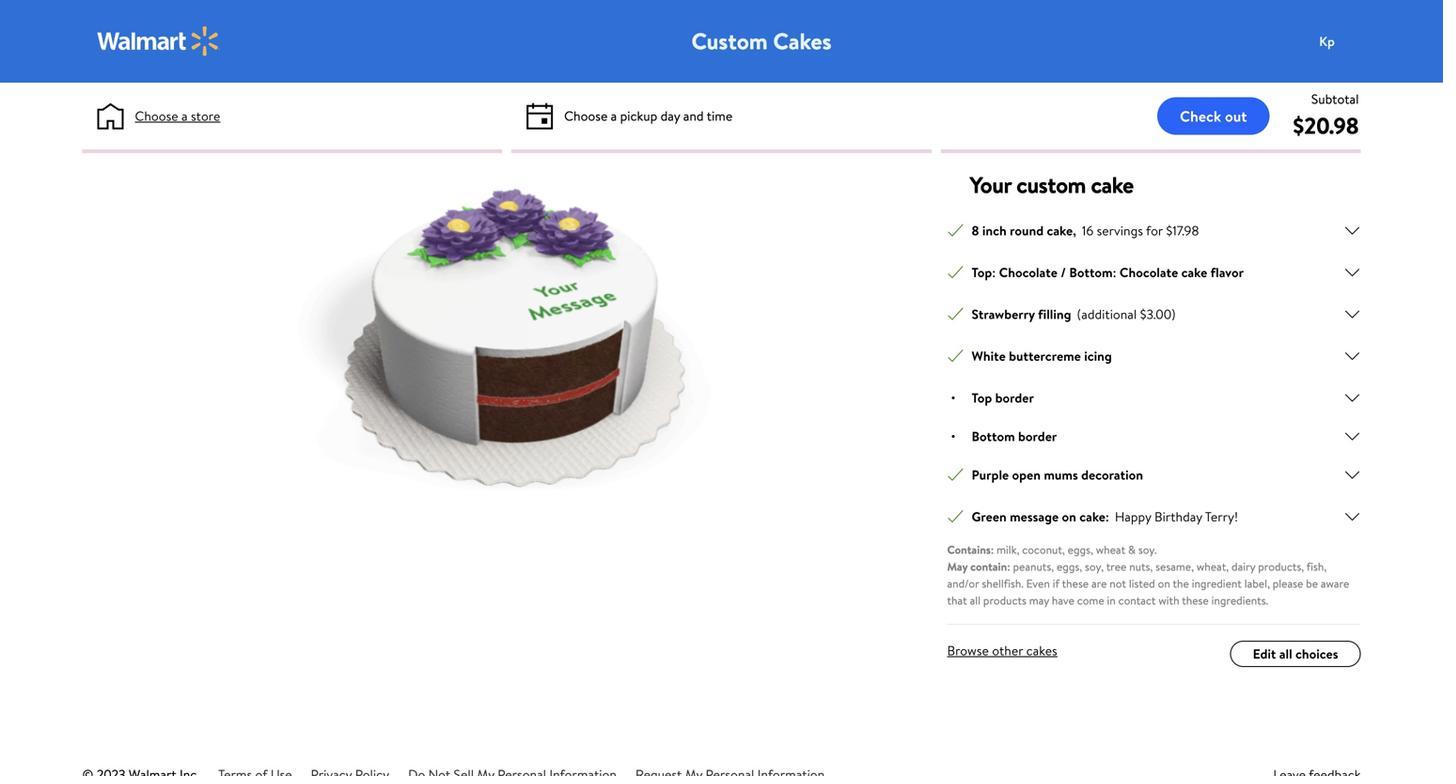 Task type: locate. For each thing, give the bounding box(es) containing it.
custom
[[691, 25, 768, 57]]

4 down arrow image from the top
[[1344, 428, 1361, 445]]

subtotal
[[1311, 90, 1359, 108]]

for
[[1146, 221, 1163, 240]]

top: chocolate / bottom: chocolate cake flavor link
[[947, 263, 1361, 283]]

4 selected, click to change image from the top
[[947, 467, 964, 484]]

cake
[[1091, 169, 1134, 201], [1047, 221, 1073, 240], [1181, 263, 1207, 282], [1080, 508, 1106, 526]]

bottom
[[972, 427, 1015, 446]]

eggs, up if
[[1057, 559, 1082, 575]]

on right message
[[1062, 508, 1076, 526]]

a
[[181, 107, 188, 125], [611, 107, 617, 125]]

a left store
[[181, 107, 188, 125]]

down arrow image
[[1344, 264, 1361, 281], [1344, 306, 1361, 323], [1344, 348, 1361, 365], [1344, 428, 1361, 445]]

1 vertical spatial eggs,
[[1057, 559, 1082, 575]]

products,
[[1258, 559, 1304, 575]]

0 vertical spatial border
[[995, 389, 1034, 407]]

your
[[970, 169, 1011, 201]]

even
[[1026, 576, 1050, 592]]

eggs, inside peanuts, eggs, soy, tree nuts, sesame, wheat, dairy products, fish, and/or shellfish. even if these are not listed on the ingredient label, please be aware that all products may have come in contact with these ingredients.
[[1057, 559, 1082, 575]]

$17.98
[[1166, 221, 1199, 240]]

ingredient
[[1192, 576, 1242, 592]]

0 vertical spatial these
[[1062, 576, 1089, 592]]

border up open
[[1018, 427, 1057, 446]]

border inside bottom border link
[[1018, 427, 1057, 446]]

white buttercreme icing link
[[947, 346, 1361, 366]]

selected, click to change image for 8 inch round cake
[[947, 222, 964, 239]]

0 vertical spatial on
[[1062, 508, 1076, 526]]

selected, click to change image left 8
[[947, 222, 964, 239]]

1 vertical spatial border
[[1018, 427, 1057, 446]]

selected, click to change image left the green
[[947, 509, 964, 526]]

fish,
[[1307, 559, 1327, 575]]

chocolate down for
[[1120, 263, 1178, 282]]

a for store
[[181, 107, 188, 125]]

these right if
[[1062, 576, 1089, 592]]

a inside choose a store link
[[181, 107, 188, 125]]

1 a from the left
[[181, 107, 188, 125]]

down arrow image
[[1344, 222, 1361, 239], [1344, 390, 1361, 407], [1344, 467, 1361, 484], [1344, 509, 1361, 526]]

1 choose from the left
[[135, 107, 178, 125]]

contact
[[1118, 593, 1156, 609]]

choose inside choose a store link
[[135, 107, 178, 125]]

0 horizontal spatial choose
[[135, 107, 178, 125]]

decoration
[[1081, 466, 1143, 484]]

top border
[[972, 389, 1034, 407]]

white buttercreme icing
[[972, 347, 1112, 365]]

border for bottom border
[[1018, 427, 1057, 446]]

strawberry
[[972, 305, 1035, 323]]

1 vertical spatial on
[[1158, 576, 1170, 592]]

selected, click to change image left purple
[[947, 467, 964, 484]]

may
[[1029, 593, 1049, 609]]

16
[[1082, 221, 1094, 240]]

all
[[970, 593, 981, 609], [1279, 645, 1292, 663]]

1 selected, click to change image from the top
[[947, 306, 964, 323]]

may contain:
[[947, 559, 1013, 575]]

0 vertical spatial all
[[970, 593, 981, 609]]

1 horizontal spatial on
[[1158, 576, 1170, 592]]

wheat,
[[1197, 559, 1229, 575]]

all right that
[[970, 593, 981, 609]]

selected, click to change image left white
[[947, 348, 964, 365]]

1 down arrow image from the top
[[1344, 264, 1361, 281]]

please
[[1273, 576, 1303, 592]]

soy,
[[1085, 559, 1104, 575]]

all right edit
[[1279, 645, 1292, 663]]

choose left store
[[135, 107, 178, 125]]

on left the
[[1158, 576, 1170, 592]]

0 horizontal spatial these
[[1062, 576, 1089, 592]]

&
[[1128, 542, 1136, 558]]

eggs,
[[1068, 542, 1093, 558], [1057, 559, 1082, 575]]

check
[[1180, 106, 1221, 126]]

strawberry filling (additional $3.00)
[[972, 305, 1176, 323]]

border right top
[[995, 389, 1034, 407]]

contains:
[[947, 542, 994, 558]]

a left pickup
[[611, 107, 617, 125]]

are
[[1092, 576, 1107, 592]]

selected, click to change image for strawberry filling (additional $3.00)
[[947, 306, 964, 323]]

2 chocolate from the left
[[1120, 263, 1178, 282]]

inch
[[982, 221, 1007, 240]]

0 vertical spatial eggs,
[[1068, 542, 1093, 558]]

bottom border
[[972, 427, 1057, 446]]

1 vertical spatial selected, click to change image
[[947, 509, 964, 526]]

may
[[947, 559, 968, 575]]

2 a from the left
[[611, 107, 617, 125]]

border inside top border link
[[995, 389, 1034, 407]]

and/or
[[947, 576, 979, 592]]

choose left pickup
[[564, 107, 608, 125]]

1 horizontal spatial chocolate
[[1120, 263, 1178, 282]]

cake left flavor
[[1181, 263, 1207, 282]]

2 selected, click to change image from the top
[[947, 509, 964, 526]]

2 choose from the left
[[564, 107, 608, 125]]

milk,
[[997, 542, 1019, 558]]

kp button
[[1308, 23, 1383, 60]]

out
[[1225, 106, 1247, 126]]

0 horizontal spatial a
[[181, 107, 188, 125]]

cakes
[[773, 25, 832, 57]]

selected, click to change image left strawberry
[[947, 306, 964, 323]]

1 selected, click to change image from the top
[[947, 222, 964, 239]]

these
[[1062, 576, 1089, 592], [1182, 593, 1209, 609]]

contains: milk, coconut, eggs, wheat & soy.
[[947, 542, 1157, 558]]

icing
[[1084, 347, 1112, 365]]

mums
[[1044, 466, 1078, 484]]

selected, click to change image left top:
[[947, 264, 964, 281]]

2 down arrow image from the top
[[1344, 390, 1361, 407]]

0 horizontal spatial on
[[1062, 508, 1076, 526]]

3 selected, click to change image from the top
[[947, 348, 964, 365]]

$3.00)
[[1140, 305, 1176, 323]]

selected, click to change image
[[947, 222, 964, 239], [947, 264, 964, 281], [947, 348, 964, 365], [947, 467, 964, 484]]

1 horizontal spatial these
[[1182, 593, 1209, 609]]

selected, click to change image for white buttercreme icing
[[947, 348, 964, 365]]

happy
[[1115, 508, 1151, 526]]

purple open mums decoration
[[972, 466, 1143, 484]]

1 vertical spatial all
[[1279, 645, 1292, 663]]

1 vertical spatial these
[[1182, 593, 1209, 609]]

0 vertical spatial selected, click to change image
[[947, 306, 964, 323]]

cake up servings
[[1091, 169, 1134, 201]]

store
[[191, 107, 220, 125]]

chocolate left /
[[999, 263, 1058, 282]]

selected, click to change image for purple open mums decoration
[[947, 467, 964, 484]]

choose for choose a store
[[135, 107, 178, 125]]

down arrow image inside top border link
[[1344, 390, 1361, 407]]

day
[[661, 107, 680, 125]]

1 horizontal spatial all
[[1279, 645, 1292, 663]]

purple open mums decoration link
[[947, 465, 1361, 485]]

1 horizontal spatial a
[[611, 107, 617, 125]]

browse other cakes
[[947, 642, 1057, 660]]

selected, click to change image for green message on cake happy birthday terry!
[[947, 509, 964, 526]]

0 horizontal spatial chocolate
[[999, 263, 1058, 282]]

these down the
[[1182, 593, 1209, 609]]

0 horizontal spatial all
[[970, 593, 981, 609]]

3 down arrow image from the top
[[1344, 467, 1361, 484]]

white
[[972, 347, 1006, 365]]

aware
[[1321, 576, 1349, 592]]

eggs, up soy,
[[1068, 542, 1093, 558]]

choose
[[135, 107, 178, 125], [564, 107, 608, 125]]

1 horizontal spatial choose
[[564, 107, 608, 125]]

selected, click to change image inside purple open mums decoration link
[[947, 467, 964, 484]]

2 down arrow image from the top
[[1344, 306, 1361, 323]]

chocolate
[[999, 263, 1058, 282], [1120, 263, 1178, 282]]

2 selected, click to change image from the top
[[947, 264, 964, 281]]

a for pickup
[[611, 107, 617, 125]]

3 down arrow image from the top
[[1344, 348, 1361, 365]]

selected, click to change image
[[947, 306, 964, 323], [947, 509, 964, 526]]



Task type: vqa. For each thing, say whether or not it's contained in the screenshot.
1st a from the right
yes



Task type: describe. For each thing, give the bounding box(es) containing it.
cakes
[[1026, 642, 1057, 660]]

$20.98
[[1293, 110, 1359, 141]]

birthday
[[1155, 508, 1202, 526]]

come
[[1077, 593, 1104, 609]]

coconut,
[[1022, 542, 1065, 558]]

terry!
[[1205, 508, 1238, 526]]

8
[[972, 221, 979, 240]]

down arrow image inside bottom border link
[[1344, 428, 1361, 445]]

bottom:
[[1069, 263, 1117, 282]]

choose a pickup day and time
[[564, 107, 733, 125]]

1 down arrow image from the top
[[1344, 222, 1361, 239]]

open
[[1012, 466, 1041, 484]]

servings
[[1097, 221, 1143, 240]]

cake left 16
[[1047, 221, 1073, 240]]

wheat
[[1096, 542, 1125, 558]]

products
[[983, 593, 1027, 609]]

peanuts,
[[1013, 559, 1054, 575]]

label,
[[1244, 576, 1270, 592]]

dairy
[[1232, 559, 1255, 575]]

soy.
[[1138, 542, 1157, 558]]

edit
[[1253, 645, 1276, 663]]

border for top border
[[995, 389, 1034, 407]]

choose a store link
[[135, 106, 220, 126]]

contain:
[[970, 559, 1010, 575]]

4 down arrow image from the top
[[1344, 509, 1361, 526]]

that
[[947, 593, 967, 609]]

browse
[[947, 642, 989, 660]]

down arrow image inside purple open mums decoration link
[[1344, 467, 1361, 484]]

nuts,
[[1129, 559, 1153, 575]]

/
[[1061, 263, 1066, 282]]

flavor
[[1211, 263, 1244, 282]]

other
[[992, 642, 1023, 660]]

the
[[1173, 576, 1189, 592]]

1 chocolate from the left
[[999, 263, 1058, 282]]

time
[[707, 107, 733, 125]]

shellfish.
[[982, 576, 1024, 592]]

8 inch round cake 16 servings for $17.98
[[972, 221, 1199, 240]]

green message on cake happy birthday terry!
[[972, 508, 1238, 526]]

top:
[[972, 263, 996, 282]]

listed
[[1129, 576, 1155, 592]]

choose for choose a pickup day and time
[[564, 107, 608, 125]]

back to walmart.com image
[[97, 26, 220, 56]]

down arrow image inside white buttercreme icing link
[[1344, 348, 1361, 365]]

on inside peanuts, eggs, soy, tree nuts, sesame, wheat, dairy products, fish, and/or shellfish. even if these are not listed on the ingredient label, please be aware that all products may have come in contact with these ingredients.
[[1158, 576, 1170, 592]]

browse other cakes button
[[947, 641, 1057, 661]]

top: chocolate / bottom: chocolate cake flavor
[[972, 263, 1244, 282]]

custom
[[1016, 169, 1086, 201]]

subtotal $20.98
[[1293, 90, 1359, 141]]

in
[[1107, 593, 1116, 609]]

top border link
[[947, 388, 1361, 408]]

down arrow image inside top: chocolate / bottom: chocolate cake flavor link
[[1344, 264, 1361, 281]]

all inside peanuts, eggs, soy, tree nuts, sesame, wheat, dairy products, fish, and/or shellfish. even if these are not listed on the ingredient label, please be aware that all products may have come in contact with these ingredients.
[[970, 593, 981, 609]]

filling
[[1038, 305, 1071, 323]]

custom cakes
[[691, 25, 832, 57]]

sesame,
[[1156, 559, 1194, 575]]

ingredients.
[[1211, 593, 1268, 609]]

selected, click to change image for top: chocolate / bottom: chocolate cake flavor
[[947, 264, 964, 281]]

edit all choices link
[[1230, 641, 1361, 668]]

your custom cake
[[970, 169, 1134, 201]]

(additional
[[1077, 305, 1137, 323]]

choices
[[1296, 645, 1338, 663]]

have
[[1052, 593, 1074, 609]]

message
[[1010, 508, 1059, 526]]

green
[[972, 508, 1007, 526]]

kp
[[1319, 32, 1335, 50]]

round
[[1010, 221, 1044, 240]]

and
[[683, 107, 704, 125]]

be
[[1306, 576, 1318, 592]]

check out
[[1180, 106, 1247, 126]]

choose a store
[[135, 107, 220, 125]]

buttercreme
[[1009, 347, 1081, 365]]

peanuts, eggs, soy, tree nuts, sesame, wheat, dairy products, fish, and/or shellfish. even if these are not listed on the ingredient label, please be aware that all products may have come in contact with these ingredients.
[[947, 559, 1349, 609]]

not
[[1110, 576, 1126, 592]]

bottom border link
[[947, 427, 1361, 447]]

with
[[1159, 593, 1179, 609]]

top
[[972, 389, 992, 407]]

tree
[[1106, 559, 1127, 575]]

edit all choices
[[1253, 645, 1338, 663]]

cake up the 'wheat' on the right
[[1080, 508, 1106, 526]]



